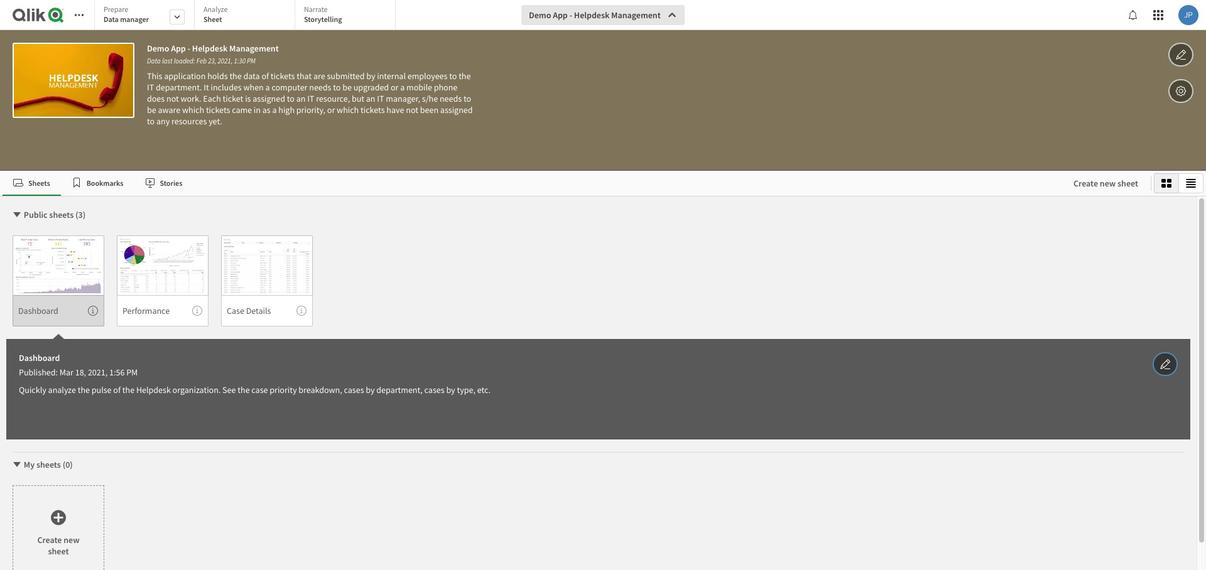 Task type: describe. For each thing, give the bounding box(es) containing it.
demo app - helpdesk management button
[[522, 5, 685, 25]]

management for demo app - helpdesk management data last loaded: feb 23, 2021, 1:30 pm this application holds the data of tickets that are submitted by internal employees to the it department. it includes when a computer needs to be upgraded or a mobile phone does not work. each ticket is assigned to an it resource, but an it manager, s/he needs to be aware which tickets came in as a high priority, or which tickets have not been assigned to any resources yet.
[[229, 43, 279, 54]]

of inside dashboard published: mar 18, 2021, 1:56 pm quickly analyze the pulse of the helpdesk organization. see the case priority breakdown, cases by department, cases by type, etc.
[[113, 384, 121, 396]]

demo app - helpdesk management
[[529, 9, 661, 21]]

performance menu item
[[117, 295, 209, 327]]

stories button
[[134, 171, 193, 196]]

grid view image
[[1162, 178, 1172, 188]]

sheets button
[[3, 171, 61, 196]]

0 horizontal spatial not
[[166, 93, 179, 104]]

1 horizontal spatial not
[[406, 104, 418, 116]]

18,
[[75, 367, 86, 378]]

to right employees
[[449, 70, 457, 82]]

(3)
[[75, 209, 86, 221]]

my sheets (0)
[[24, 459, 73, 471]]

analyze
[[48, 384, 76, 396]]

helpdesk for demo app - helpdesk management
[[574, 9, 610, 21]]

holds
[[207, 70, 228, 82]]

includes
[[211, 82, 242, 93]]

feb
[[197, 57, 207, 65]]

sheet inside button
[[1118, 178, 1139, 189]]

toolbar containing demo app - helpdesk management
[[0, 0, 1206, 171]]

tooltip for case details
[[297, 306, 307, 316]]

performance
[[123, 305, 170, 316]]

0 horizontal spatial create new sheet
[[37, 534, 80, 557]]

any
[[156, 116, 170, 127]]

new inside button
[[1100, 178, 1116, 189]]

storytelling
[[304, 14, 342, 24]]

by inside "demo app - helpdesk management data last loaded: feb 23, 2021, 1:30 pm this application holds the data of tickets that are submitted by internal employees to the it department. it includes when a computer needs to be upgraded or a mobile phone does not work. each ticket is assigned to an it resource, but an it manager, s/he needs to be aware which tickets came in as a high priority, or which tickets have not been assigned to any resources yet."
[[366, 70, 375, 82]]

came
[[232, 104, 252, 116]]

application
[[164, 70, 206, 82]]

tooltip for performance
[[192, 306, 202, 316]]

resource,
[[316, 93, 350, 104]]

the down the '1:56'
[[122, 384, 135, 396]]

2021, inside dashboard published: mar 18, 2021, 1:56 pm quickly analyze the pulse of the helpdesk organization. see the case priority breakdown, cases by department, cases by type, etc.
[[88, 367, 108, 378]]

2 horizontal spatial a
[[400, 82, 405, 93]]

demo for demo app - helpdesk management data last loaded: feb 23, 2021, 1:30 pm this application holds the data of tickets that are submitted by internal employees to the it department. it includes when a computer needs to be upgraded or a mobile phone does not work. each ticket is assigned to an it resource, but an it manager, s/he needs to be aware which tickets came in as a high priority, or which tickets have not been assigned to any resources yet.
[[147, 43, 169, 54]]

upgraded
[[354, 82, 389, 93]]

public sheets (3)
[[24, 209, 86, 221]]

edit image
[[1176, 47, 1187, 62]]

last
[[162, 57, 172, 65]]

case details
[[227, 305, 271, 316]]

2021, inside "demo app - helpdesk management data last loaded: feb 23, 2021, 1:30 pm this application holds the data of tickets that are submitted by internal employees to the it department. it includes when a computer needs to be upgraded or a mobile phone does not work. each ticket is assigned to an it resource, but an it manager, s/he needs to be aware which tickets came in as a high priority, or which tickets have not been assigned to any resources yet."
[[218, 57, 233, 65]]

- for demo app - helpdesk management data last loaded: feb 23, 2021, 1:30 pm this application holds the data of tickets that are submitted by internal employees to the it department. it includes when a computer needs to be upgraded or a mobile phone does not work. each ticket is assigned to an it resource, but an it manager, s/he needs to be aware which tickets came in as a high priority, or which tickets have not been assigned to any resources yet.
[[188, 43, 190, 54]]

by left department,
[[366, 384, 375, 396]]

performance sheet is selected. press the spacebar or enter key to open performance sheet. use the right and left arrow keys to navigate. element
[[117, 236, 209, 327]]

in
[[254, 104, 261, 116]]

priority
[[270, 384, 297, 396]]

quickly
[[19, 384, 46, 396]]

2 an from the left
[[366, 93, 375, 104]]

dashboard for dashboard
[[18, 305, 58, 316]]

computer
[[272, 82, 308, 93]]

public
[[24, 209, 47, 221]]

1 horizontal spatial be
[[343, 82, 352, 93]]

23,
[[208, 57, 216, 65]]

app options image
[[1176, 84, 1187, 99]]

narrate storytelling
[[304, 4, 342, 24]]

the right phone
[[459, 70, 471, 82]]

the left pulse
[[78, 384, 90, 396]]

group inside application
[[1154, 173, 1204, 194]]

stories
[[160, 178, 182, 188]]

it
[[204, 82, 209, 93]]

- for demo app - helpdesk management
[[570, 9, 572, 21]]

collapse image
[[12, 210, 22, 220]]

dashboard menu item
[[13, 295, 104, 327]]

create inside button
[[1074, 178, 1098, 189]]

does
[[147, 93, 165, 104]]

1:30
[[234, 57, 246, 65]]

the down 1:30
[[230, 70, 242, 82]]

organization.
[[173, 384, 221, 396]]

breakdown,
[[299, 384, 342, 396]]

2 horizontal spatial tickets
[[361, 104, 385, 116]]

app for demo app - helpdesk management
[[553, 9, 568, 21]]

1:56
[[109, 367, 125, 378]]

when
[[243, 82, 264, 93]]

see
[[222, 384, 236, 396]]

pm inside "demo app - helpdesk management data last loaded: feb 23, 2021, 1:30 pm this application holds the data of tickets that are submitted by internal employees to the it department. it includes when a computer needs to be upgraded or a mobile phone does not work. each ticket is assigned to an it resource, but an it manager, s/he needs to be aware which tickets came in as a high priority, or which tickets have not been assigned to any resources yet."
[[247, 57, 256, 65]]

submitted
[[327, 70, 365, 82]]

narrate
[[304, 4, 328, 14]]

yet.
[[209, 116, 222, 127]]

helpdesk for demo app - helpdesk management data last loaded: feb 23, 2021, 1:30 pm this application holds the data of tickets that are submitted by internal employees to the it department. it includes when a computer needs to be upgraded or a mobile phone does not work. each ticket is assigned to an it resource, but an it manager, s/he needs to be aware which tickets came in as a high priority, or which tickets have not been assigned to any resources yet.
[[192, 43, 228, 54]]

pulse
[[92, 384, 112, 396]]

demo for demo app - helpdesk management
[[529, 9, 551, 21]]

1 vertical spatial be
[[147, 104, 156, 116]]

analyze
[[204, 4, 228, 14]]

1 horizontal spatial tickets
[[271, 70, 295, 82]]

to left "priority,"
[[287, 93, 295, 104]]

2 cases from the left
[[424, 384, 445, 396]]

are
[[313, 70, 325, 82]]

aware
[[158, 104, 180, 116]]

s/he
[[422, 93, 438, 104]]



Task type: locate. For each thing, give the bounding box(es) containing it.
new inside create new sheet
[[64, 534, 80, 546]]

1 horizontal spatial needs
[[440, 93, 462, 104]]

a left mobile
[[400, 82, 405, 93]]

an
[[296, 93, 306, 104], [366, 93, 375, 104]]

toolbar
[[0, 0, 1206, 171]]

but
[[352, 93, 364, 104]]

1 horizontal spatial helpdesk
[[192, 43, 228, 54]]

application
[[0, 0, 1206, 571]]

needs up "priority,"
[[309, 82, 331, 93]]

2 vertical spatial helpdesk
[[136, 384, 171, 396]]

assigned down phone
[[440, 104, 473, 116]]

3 tooltip from the left
[[297, 306, 307, 316]]

tooltip
[[88, 306, 98, 316], [192, 306, 202, 316], [297, 306, 307, 316]]

0 vertical spatial of
[[262, 70, 269, 82]]

2 tooltip from the left
[[192, 306, 202, 316]]

sheets
[[49, 209, 74, 221], [36, 459, 61, 471]]

phone
[[434, 82, 458, 93]]

1 horizontal spatial assigned
[[440, 104, 473, 116]]

to
[[449, 70, 457, 82], [333, 82, 341, 93], [287, 93, 295, 104], [464, 93, 471, 104], [147, 116, 155, 127]]

data down prepare
[[104, 14, 119, 24]]

tooltip left 'performance' on the left bottom
[[88, 306, 98, 316]]

1 vertical spatial create
[[37, 534, 62, 546]]

1 horizontal spatial sheet
[[1118, 178, 1139, 189]]

internal
[[377, 70, 406, 82]]

by
[[366, 70, 375, 82], [366, 384, 375, 396], [446, 384, 455, 396]]

0 horizontal spatial create
[[37, 534, 62, 546]]

priority,
[[296, 104, 326, 116]]

0 vertical spatial new
[[1100, 178, 1116, 189]]

1 vertical spatial or
[[327, 104, 335, 116]]

it left have
[[377, 93, 384, 104]]

sheets left (3)
[[49, 209, 74, 221]]

1 horizontal spatial management
[[611, 9, 661, 21]]

to right are
[[333, 82, 341, 93]]

analyze sheet
[[204, 4, 228, 24]]

be
[[343, 82, 352, 93], [147, 104, 156, 116]]

0 horizontal spatial tooltip
[[88, 306, 98, 316]]

not
[[166, 93, 179, 104], [406, 104, 418, 116]]

tickets left the "that"
[[271, 70, 295, 82]]

pm right 1:30
[[247, 57, 256, 65]]

case
[[227, 305, 244, 316]]

not right have
[[406, 104, 418, 116]]

the right "see"
[[238, 384, 250, 396]]

- inside demo app - helpdesk management button
[[570, 9, 572, 21]]

0 horizontal spatial which
[[182, 104, 204, 116]]

0 vertical spatial management
[[611, 9, 661, 21]]

it left resource,
[[307, 93, 314, 104]]

0 horizontal spatial assigned
[[253, 93, 285, 104]]

0 vertical spatial sheet
[[1118, 178, 1139, 189]]

tab list
[[94, 0, 400, 31], [3, 171, 1061, 196]]

of right 'data'
[[262, 70, 269, 82]]

0 vertical spatial helpdesk
[[574, 9, 610, 21]]

1 horizontal spatial tooltip
[[192, 306, 202, 316]]

1 vertical spatial data
[[147, 57, 161, 65]]

management inside "demo app - helpdesk management data last loaded: feb 23, 2021, 1:30 pm this application holds the data of tickets that are submitted by internal employees to the it department. it includes when a computer needs to be upgraded or a mobile phone does not work. each ticket is assigned to an it resource, but an it manager, s/he needs to be aware which tickets came in as a high priority, or which tickets have not been assigned to any resources yet."
[[229, 43, 279, 54]]

0 vertical spatial app
[[553, 9, 568, 21]]

1 horizontal spatial pm
[[247, 57, 256, 65]]

0 horizontal spatial data
[[104, 14, 119, 24]]

needs
[[309, 82, 331, 93], [440, 93, 462, 104]]

0 vertical spatial tab list
[[94, 0, 400, 31]]

app for demo app - helpdesk management data last loaded: feb 23, 2021, 1:30 pm this application holds the data of tickets that are submitted by internal employees to the it department. it includes when a computer needs to be upgraded or a mobile phone does not work. each ticket is assigned to an it resource, but an it manager, s/he needs to be aware which tickets came in as a high priority, or which tickets have not been assigned to any resources yet.
[[171, 43, 186, 54]]

dashboard published: mar 18, 2021, 1:56 pm quickly analyze the pulse of the helpdesk organization. see the case priority breakdown, cases by department, cases by type, etc.
[[19, 352, 491, 396]]

have
[[387, 104, 404, 116]]

0 horizontal spatial of
[[113, 384, 121, 396]]

be left any
[[147, 104, 156, 116]]

data
[[243, 70, 260, 82]]

1 horizontal spatial -
[[570, 9, 572, 21]]

cases right breakdown,
[[344, 384, 364, 396]]

0 vertical spatial dashboard
[[18, 305, 58, 316]]

tab list containing prepare
[[94, 0, 400, 31]]

as
[[262, 104, 271, 116]]

0 vertical spatial data
[[104, 14, 119, 24]]

mar
[[60, 367, 73, 378]]

loaded:
[[174, 57, 195, 65]]

tooltip inside dashboard menu item
[[88, 306, 98, 316]]

dashboard inside dashboard menu item
[[18, 305, 58, 316]]

it left the department.
[[147, 82, 154, 93]]

demo app - helpdesk management data last loaded: feb 23, 2021, 1:30 pm this application holds the data of tickets that are submitted by internal employees to the it department. it includes when a computer needs to be upgraded or a mobile phone does not work. each ticket is assigned to an it resource, but an it manager, s/he needs to be aware which tickets came in as a high priority, or which tickets have not been assigned to any resources yet.
[[147, 43, 475, 127]]

0 vertical spatial sheets
[[49, 209, 74, 221]]

0 horizontal spatial be
[[147, 104, 156, 116]]

type,
[[457, 384, 476, 396]]

1 horizontal spatial data
[[147, 57, 161, 65]]

or up have
[[391, 82, 399, 93]]

0 horizontal spatial tickets
[[206, 104, 230, 116]]

sheets for my sheets
[[36, 459, 61, 471]]

1 horizontal spatial new
[[1100, 178, 1116, 189]]

create new sheet
[[1074, 178, 1139, 189], [37, 534, 80, 557]]

dashboard
[[18, 305, 58, 316], [19, 352, 60, 364]]

cases left type,
[[424, 384, 445, 396]]

sheet inside create new sheet
[[48, 546, 69, 557]]

1 horizontal spatial a
[[272, 104, 277, 116]]

0 vertical spatial -
[[570, 9, 572, 21]]

0 horizontal spatial management
[[229, 43, 279, 54]]

which
[[182, 104, 204, 116], [337, 104, 359, 116]]

sheets for public sheets
[[49, 209, 74, 221]]

published:
[[19, 367, 58, 378]]

2 horizontal spatial tooltip
[[297, 306, 307, 316]]

an right the but
[[366, 93, 375, 104]]

0 vertical spatial create
[[1074, 178, 1098, 189]]

pm inside dashboard published: mar 18, 2021, 1:56 pm quickly analyze the pulse of the helpdesk organization. see the case priority breakdown, cases by department, cases by type, etc.
[[126, 367, 138, 378]]

1 horizontal spatial create
[[1074, 178, 1098, 189]]

1 which from the left
[[182, 104, 204, 116]]

management for demo app - helpdesk management
[[611, 9, 661, 21]]

sheets left (0)
[[36, 459, 61, 471]]

to right phone
[[464, 93, 471, 104]]

or
[[391, 82, 399, 93], [327, 104, 335, 116]]

case details menu item
[[221, 295, 313, 327]]

not right does on the left of page
[[166, 93, 179, 104]]

department,
[[377, 384, 423, 396]]

0 vertical spatial demo
[[529, 9, 551, 21]]

data
[[104, 14, 119, 24], [147, 57, 161, 65]]

2021, right the 18,
[[88, 367, 108, 378]]

demo inside button
[[529, 9, 551, 21]]

of
[[262, 70, 269, 82], [113, 384, 121, 396]]

of right pulse
[[113, 384, 121, 396]]

sheets
[[28, 178, 50, 188]]

1 tooltip from the left
[[88, 306, 98, 316]]

by left type,
[[446, 384, 455, 396]]

1 horizontal spatial of
[[262, 70, 269, 82]]

0 horizontal spatial sheet
[[48, 546, 69, 557]]

demo
[[529, 9, 551, 21], [147, 43, 169, 54]]

helpdesk inside button
[[574, 9, 610, 21]]

tooltip inside 'performance' menu item
[[192, 306, 202, 316]]

1 vertical spatial pm
[[126, 367, 138, 378]]

2 horizontal spatial it
[[377, 93, 384, 104]]

1 vertical spatial demo
[[147, 43, 169, 54]]

high
[[279, 104, 295, 116]]

needs right s/he
[[440, 93, 462, 104]]

data inside prepare data manager
[[104, 14, 119, 24]]

ticket
[[223, 93, 243, 104]]

data left last on the top of the page
[[147, 57, 161, 65]]

1 horizontal spatial app
[[553, 9, 568, 21]]

or right "priority,"
[[327, 104, 335, 116]]

tickets left came
[[206, 104, 230, 116]]

1 vertical spatial helpdesk
[[192, 43, 228, 54]]

helpdesk inside dashboard published: mar 18, 2021, 1:56 pm quickly analyze the pulse of the helpdesk organization. see the case priority breakdown, cases by department, cases by type, etc.
[[136, 384, 171, 396]]

work.
[[181, 93, 201, 104]]

1 horizontal spatial cases
[[424, 384, 445, 396]]

by left internal
[[366, 70, 375, 82]]

1 vertical spatial tab list
[[3, 171, 1061, 196]]

app inside "demo app - helpdesk management data last loaded: feb 23, 2021, 1:30 pm this application holds the data of tickets that are submitted by internal employees to the it department. it includes when a computer needs to be upgraded or a mobile phone does not work. each ticket is assigned to an it resource, but an it manager, s/he needs to be aware which tickets came in as a high priority, or which tickets have not been assigned to any resources yet."
[[171, 43, 186, 54]]

etc.
[[477, 384, 491, 396]]

1 vertical spatial -
[[188, 43, 190, 54]]

create inside create new sheet
[[37, 534, 62, 546]]

0 horizontal spatial cases
[[344, 384, 364, 396]]

1 horizontal spatial demo
[[529, 9, 551, 21]]

0 horizontal spatial 2021,
[[88, 367, 108, 378]]

create new sheet button
[[1064, 173, 1149, 194]]

is
[[245, 93, 251, 104]]

pm right the '1:56'
[[126, 367, 138, 378]]

demo inside "demo app - helpdesk management data last loaded: feb 23, 2021, 1:30 pm this application holds the data of tickets that are submitted by internal employees to the it department. it includes when a computer needs to be upgraded or a mobile phone does not work. each ticket is assigned to an it resource, but an it manager, s/he needs to be aware which tickets came in as a high priority, or which tickets have not been assigned to any resources yet."
[[147, 43, 169, 54]]

0 vertical spatial 2021,
[[218, 57, 233, 65]]

0 horizontal spatial an
[[296, 93, 306, 104]]

1 vertical spatial of
[[113, 384, 121, 396]]

1 vertical spatial app
[[171, 43, 186, 54]]

1 vertical spatial new
[[64, 534, 80, 546]]

2 horizontal spatial helpdesk
[[574, 9, 610, 21]]

helpdesk
[[574, 9, 610, 21], [192, 43, 228, 54], [136, 384, 171, 396]]

1 horizontal spatial an
[[366, 93, 375, 104]]

0 vertical spatial or
[[391, 82, 399, 93]]

the
[[230, 70, 242, 82], [459, 70, 471, 82], [78, 384, 90, 396], [122, 384, 135, 396], [238, 384, 250, 396]]

an right high
[[296, 93, 306, 104]]

a
[[266, 82, 270, 93], [400, 82, 405, 93], [272, 104, 277, 116]]

tooltip right details
[[297, 306, 307, 316]]

0 horizontal spatial it
[[147, 82, 154, 93]]

app inside button
[[553, 9, 568, 21]]

list view image
[[1186, 178, 1196, 188]]

helpdesk inside "demo app - helpdesk management data last loaded: feb 23, 2021, 1:30 pm this application holds the data of tickets that are submitted by internal employees to the it department. it includes when a computer needs to be upgraded or a mobile phone does not work. each ticket is assigned to an it resource, but an it manager, s/he needs to be aware which tickets came in as a high priority, or which tickets have not been assigned to any resources yet."
[[192, 43, 228, 54]]

(0)
[[63, 459, 73, 471]]

sheet
[[1118, 178, 1139, 189], [48, 546, 69, 557]]

james peterson image
[[1179, 5, 1199, 25]]

mobile
[[407, 82, 432, 93]]

1 horizontal spatial it
[[307, 93, 314, 104]]

bookmarks
[[87, 178, 123, 188]]

to left any
[[147, 116, 155, 127]]

0 horizontal spatial or
[[327, 104, 335, 116]]

1 horizontal spatial which
[[337, 104, 359, 116]]

prepare
[[104, 4, 128, 14]]

1 vertical spatial sheet
[[48, 546, 69, 557]]

0 horizontal spatial pm
[[126, 367, 138, 378]]

0 horizontal spatial demo
[[147, 43, 169, 54]]

case
[[252, 384, 268, 396]]

0 vertical spatial pm
[[247, 57, 256, 65]]

1 cases from the left
[[344, 384, 364, 396]]

tooltip inside case details menu item
[[297, 306, 307, 316]]

0 horizontal spatial a
[[266, 82, 270, 93]]

tooltip for dashboard
[[88, 306, 98, 316]]

1 horizontal spatial or
[[391, 82, 399, 93]]

department.
[[156, 82, 202, 93]]

tooltip left case
[[192, 306, 202, 316]]

1 vertical spatial sheets
[[36, 459, 61, 471]]

0 horizontal spatial new
[[64, 534, 80, 546]]

of inside "demo app - helpdesk management data last loaded: feb 23, 2021, 1:30 pm this application holds the data of tickets that are submitted by internal employees to the it department. it includes when a computer needs to be upgraded or a mobile phone does not work. each ticket is assigned to an it resource, but an it manager, s/he needs to be aware which tickets came in as a high priority, or which tickets have not been assigned to any resources yet."
[[262, 70, 269, 82]]

that
[[297, 70, 312, 82]]

1 vertical spatial management
[[229, 43, 279, 54]]

dashboard for dashboard published: mar 18, 2021, 1:56 pm quickly analyze the pulse of the helpdesk organization. see the case priority breakdown, cases by department, cases by type, etc.
[[19, 352, 60, 364]]

been
[[420, 104, 439, 116]]

group
[[1154, 173, 1204, 194]]

tab list containing sheets
[[3, 171, 1061, 196]]

manager
[[120, 14, 149, 24]]

assigned right is
[[253, 93, 285, 104]]

2021, right 23,
[[218, 57, 233, 65]]

app
[[553, 9, 568, 21], [171, 43, 186, 54]]

create new sheet inside button
[[1074, 178, 1139, 189]]

resources
[[172, 116, 207, 127]]

data inside "demo app - helpdesk management data last loaded: feb 23, 2021, 1:30 pm this application holds the data of tickets that are submitted by internal employees to the it department. it includes when a computer needs to be upgraded or a mobile phone does not work. each ticket is assigned to an it resource, but an it manager, s/he needs to be aware which tickets came in as a high priority, or which tickets have not been assigned to any resources yet."
[[147, 57, 161, 65]]

a right as
[[272, 104, 277, 116]]

dashboard sheet is selected. press the spacebar or enter key to open dashboard sheet. use the right and left arrow keys to navigate. element
[[13, 236, 104, 327]]

1 vertical spatial dashboard
[[19, 352, 60, 364]]

0 horizontal spatial -
[[188, 43, 190, 54]]

this
[[147, 70, 162, 82]]

-
[[570, 9, 572, 21], [188, 43, 190, 54]]

tickets down upgraded
[[361, 104, 385, 116]]

which down upgraded
[[337, 104, 359, 116]]

1 horizontal spatial create new sheet
[[1074, 178, 1139, 189]]

2 which from the left
[[337, 104, 359, 116]]

application containing demo app - helpdesk management
[[0, 0, 1206, 571]]

details
[[246, 305, 271, 316]]

be left the but
[[343, 82, 352, 93]]

pm
[[247, 57, 256, 65], [126, 367, 138, 378]]

dashboard inside dashboard published: mar 18, 2021, 1:56 pm quickly analyze the pulse of the helpdesk organization. see the case priority breakdown, cases by department, cases by type, etc.
[[19, 352, 60, 364]]

0 horizontal spatial app
[[171, 43, 186, 54]]

prepare data manager
[[104, 4, 149, 24]]

2021,
[[218, 57, 233, 65], [88, 367, 108, 378]]

- inside "demo app - helpdesk management data last loaded: feb 23, 2021, 1:30 pm this application holds the data of tickets that are submitted by internal employees to the it department. it includes when a computer needs to be upgraded or a mobile phone does not work. each ticket is assigned to an it resource, but an it manager, s/he needs to be aware which tickets came in as a high priority, or which tickets have not been assigned to any resources yet."
[[188, 43, 190, 54]]

collapse image
[[12, 460, 22, 470]]

which right aware
[[182, 104, 204, 116]]

0 vertical spatial be
[[343, 82, 352, 93]]

it
[[147, 82, 154, 93], [307, 93, 314, 104], [377, 93, 384, 104]]

manager,
[[386, 93, 420, 104]]

each
[[203, 93, 221, 104]]

edit image
[[1160, 357, 1171, 372]]

1 an from the left
[[296, 93, 306, 104]]

0 vertical spatial create new sheet
[[1074, 178, 1139, 189]]

0 horizontal spatial helpdesk
[[136, 384, 171, 396]]

employees
[[408, 70, 448, 82]]

bookmarks button
[[61, 171, 134, 196]]

1 horizontal spatial 2021,
[[218, 57, 233, 65]]

management inside demo app - helpdesk management button
[[611, 9, 661, 21]]

1 vertical spatial create new sheet
[[37, 534, 80, 557]]

my
[[24, 459, 35, 471]]

1 vertical spatial 2021,
[[88, 367, 108, 378]]

case details sheet is selected. press the spacebar or enter key to open case details sheet. use the right and left arrow keys to navigate. element
[[221, 236, 313, 327]]

create
[[1074, 178, 1098, 189], [37, 534, 62, 546]]

sheet
[[204, 14, 222, 24]]

a right when
[[266, 82, 270, 93]]

0 horizontal spatial needs
[[309, 82, 331, 93]]



Task type: vqa. For each thing, say whether or not it's contained in the screenshot.
CREATE WITHOUT TEMPLATE at left bottom
no



